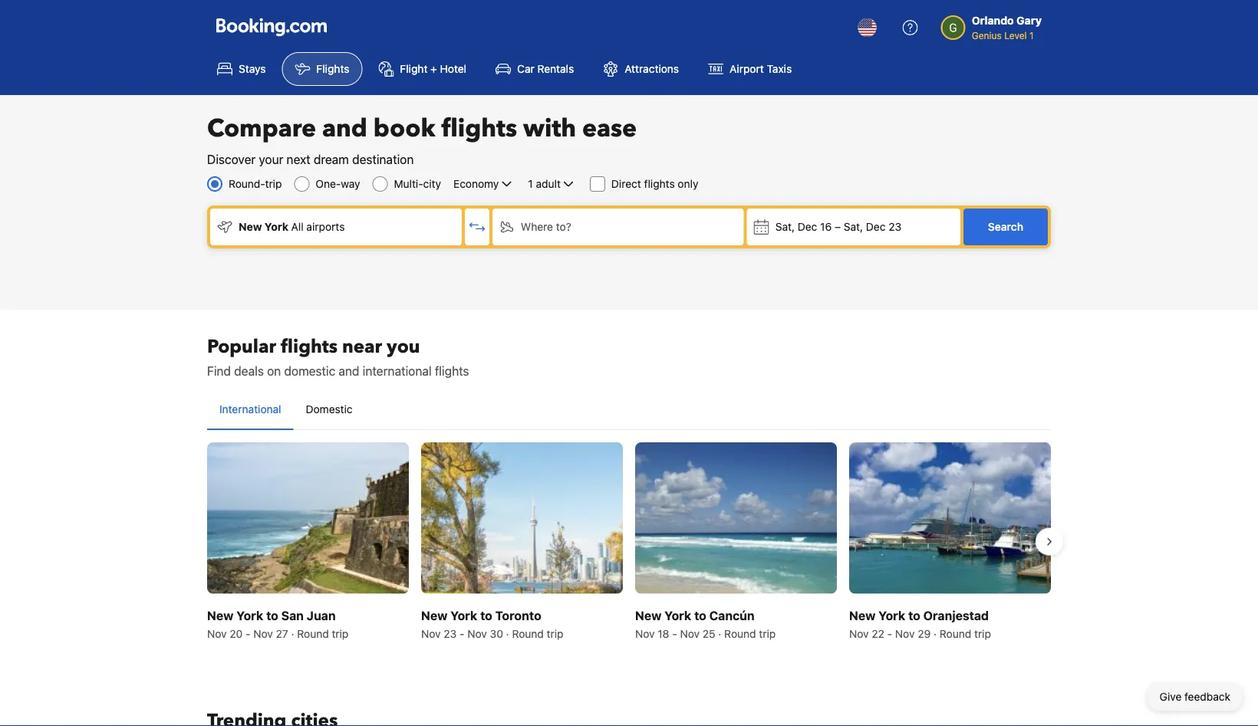 Task type: vqa. For each thing, say whether or not it's contained in the screenshot.
locations inside the miami metropolitan area 217 car rental locations average price of $53.17 per day
no



Task type: locate. For each thing, give the bounding box(es) containing it.
trip right 30
[[547, 627, 563, 640]]

- right 18
[[672, 627, 677, 640]]

sat, right –
[[844, 221, 863, 233]]

30
[[490, 627, 503, 640]]

to up 30
[[480, 608, 492, 623]]

1 horizontal spatial dec
[[866, 221, 886, 233]]

san
[[281, 608, 304, 623]]

1 - from the left
[[246, 627, 251, 640]]

round inside 'new york to cancún nov 18 - nov 25 · round trip'
[[724, 627, 756, 640]]

1 left the adult
[[528, 178, 533, 190]]

only
[[678, 178, 698, 190]]

new york to toronto nov 23 - nov 30 · round trip
[[421, 608, 563, 640]]

1 round from the left
[[297, 627, 329, 640]]

0 horizontal spatial 23
[[444, 627, 457, 640]]

1 dec from the left
[[798, 221, 817, 233]]

4 - from the left
[[887, 627, 892, 640]]

york inside 'new york to san juan nov 20 - nov 27 · round trip'
[[236, 608, 263, 623]]

york for cancún
[[665, 608, 691, 623]]

airports
[[306, 221, 345, 233]]

york inside 'new york to cancún nov 18 - nov 25 · round trip'
[[665, 608, 691, 623]]

to up 25
[[694, 608, 707, 623]]

23
[[889, 221, 902, 233], [444, 627, 457, 640]]

flights
[[441, 112, 517, 145], [644, 178, 675, 190], [281, 334, 338, 359], [435, 364, 469, 379]]

trip inside 'new york to cancún nov 18 - nov 25 · round trip'
[[759, 627, 776, 640]]

23 inside new york to toronto nov 23 - nov 30 · round trip
[[444, 627, 457, 640]]

2 dec from the left
[[866, 221, 886, 233]]

to inside new york to oranjestad nov 22 - nov 29 · round trip
[[908, 608, 921, 623]]

- left 30
[[460, 627, 465, 640]]

3 round from the left
[[724, 627, 756, 640]]

region
[[195, 437, 1063, 648]]

· right 29
[[934, 627, 937, 640]]

domestic
[[284, 364, 335, 379]]

1 horizontal spatial 23
[[889, 221, 902, 233]]

1 vertical spatial 23
[[444, 627, 457, 640]]

4 round from the left
[[940, 627, 972, 640]]

new for new york to oranjestad
[[849, 608, 876, 623]]

· inside 'new york to san juan nov 20 - nov 27 · round trip'
[[291, 627, 294, 640]]

taxis
[[767, 63, 792, 75]]

1 down gary
[[1030, 30, 1034, 41]]

flights up economy
[[441, 112, 517, 145]]

round for new york to cancún
[[724, 627, 756, 640]]

york up '20'
[[236, 608, 263, 623]]

1
[[1030, 30, 1034, 41], [528, 178, 533, 190]]

3 · from the left
[[718, 627, 721, 640]]

3 - from the left
[[672, 627, 677, 640]]

and up dream
[[322, 112, 367, 145]]

adult
[[536, 178, 561, 190]]

nov
[[207, 627, 227, 640], [253, 627, 273, 640], [421, 627, 441, 640], [467, 627, 487, 640], [635, 627, 655, 640], [680, 627, 700, 640], [849, 627, 869, 640], [895, 627, 915, 640]]

trip for new york to oranjestad
[[974, 627, 991, 640]]

and inside popular flights near you find deals on domestic and international flights
[[339, 364, 359, 379]]

0 horizontal spatial sat,
[[775, 221, 795, 233]]

york left all at left top
[[265, 221, 289, 233]]

27
[[276, 627, 288, 640]]

york inside new york to toronto nov 23 - nov 30 · round trip
[[450, 608, 477, 623]]

- right 22
[[887, 627, 892, 640]]

1 adult button
[[527, 175, 578, 193]]

york inside new york to oranjestad nov 22 - nov 29 · round trip
[[879, 608, 905, 623]]

car
[[517, 63, 535, 75]]

city
[[423, 178, 441, 190]]

- for new york to toronto
[[460, 627, 465, 640]]

popular flights near you find deals on domestic and international flights
[[207, 334, 469, 379]]

dec left 16 at the right of page
[[798, 221, 817, 233]]

compare and book flights with ease discover your next dream destination
[[207, 112, 637, 167]]

1 vertical spatial and
[[339, 364, 359, 379]]

new inside 'new york to cancún nov 18 - nov 25 · round trip'
[[635, 608, 662, 623]]

1 to from the left
[[266, 608, 278, 623]]

york left toronto
[[450, 608, 477, 623]]

deals
[[234, 364, 264, 379]]

flights inside compare and book flights with ease discover your next dream destination
[[441, 112, 517, 145]]

16
[[820, 221, 832, 233]]

round
[[297, 627, 329, 640], [512, 627, 544, 640], [724, 627, 756, 640], [940, 627, 972, 640]]

ease
[[582, 112, 637, 145]]

new inside new york to toronto nov 23 - nov 30 · round trip
[[421, 608, 448, 623]]

2 to from the left
[[480, 608, 492, 623]]

sat, dec 16 – sat, dec 23 button
[[747, 209, 961, 246]]

2 nov from the left
[[253, 627, 273, 640]]

to up 29
[[908, 608, 921, 623]]

sat, left 16 at the right of page
[[775, 221, 795, 233]]

dec right –
[[866, 221, 886, 233]]

· right 25
[[718, 627, 721, 640]]

3 nov from the left
[[421, 627, 441, 640]]

new inside 'new york to san juan nov 20 - nov 27 · round trip'
[[207, 608, 234, 623]]

dream
[[314, 152, 349, 167]]

new york to san juan nov 20 - nov 27 · round trip
[[207, 608, 349, 640]]

york up 18
[[665, 608, 691, 623]]

new for new york to toronto
[[421, 608, 448, 623]]

23 right –
[[889, 221, 902, 233]]

· for new york to toronto
[[506, 627, 509, 640]]

4 · from the left
[[934, 627, 937, 640]]

region containing new york to san juan
[[195, 437, 1063, 648]]

to inside 'new york to san juan nov 20 - nov 27 · round trip'
[[266, 608, 278, 623]]

· right the 27
[[291, 627, 294, 640]]

round down oranjestad
[[940, 627, 972, 640]]

23 left 30
[[444, 627, 457, 640]]

and inside compare and book flights with ease discover your next dream destination
[[322, 112, 367, 145]]

round-trip
[[229, 178, 282, 190]]

0 horizontal spatial dec
[[798, 221, 817, 233]]

1 adult
[[528, 178, 561, 190]]

1 vertical spatial 1
[[528, 178, 533, 190]]

22
[[872, 627, 885, 640]]

4 to from the left
[[908, 608, 921, 623]]

dec
[[798, 221, 817, 233], [866, 221, 886, 233]]

flights right 'international'
[[435, 364, 469, 379]]

round inside new york to oranjestad nov 22 - nov 29 · round trip
[[940, 627, 972, 640]]

18
[[658, 627, 669, 640]]

tab list
[[207, 390, 1051, 431]]

and
[[322, 112, 367, 145], [339, 364, 359, 379]]

domestic button
[[294, 390, 365, 430]]

- inside 'new york to cancún nov 18 - nov 25 · round trip'
[[672, 627, 677, 640]]

1 · from the left
[[291, 627, 294, 640]]

york up 22
[[879, 608, 905, 623]]

new york to cancún image
[[635, 443, 837, 594]]

1 nov from the left
[[207, 627, 227, 640]]

· inside new york to oranjestad nov 22 - nov 29 · round trip
[[934, 627, 937, 640]]

round for new york to oranjestad
[[940, 627, 972, 640]]

level
[[1004, 30, 1027, 41]]

trip inside new york to toronto nov 23 - nov 30 · round trip
[[547, 627, 563, 640]]

multi-
[[394, 178, 423, 190]]

booking.com logo image
[[216, 18, 327, 36], [216, 18, 327, 36]]

round down toronto
[[512, 627, 544, 640]]

0 horizontal spatial 1
[[528, 178, 533, 190]]

sat, dec 16 – sat, dec 23
[[775, 221, 902, 233]]

direct flights only
[[611, 178, 698, 190]]

to for cancún
[[694, 608, 707, 623]]

gary
[[1017, 14, 1042, 27]]

2 sat, from the left
[[844, 221, 863, 233]]

trip down your at the left of the page
[[265, 178, 282, 190]]

· for new york to cancún
[[718, 627, 721, 640]]

8 nov from the left
[[895, 627, 915, 640]]

- for new york to oranjestad
[[887, 627, 892, 640]]

round inside new york to toronto nov 23 - nov 30 · round trip
[[512, 627, 544, 640]]

round down juan
[[297, 627, 329, 640]]

new
[[239, 221, 262, 233], [207, 608, 234, 623], [421, 608, 448, 623], [635, 608, 662, 623], [849, 608, 876, 623]]

to left san
[[266, 608, 278, 623]]

·
[[291, 627, 294, 640], [506, 627, 509, 640], [718, 627, 721, 640], [934, 627, 937, 640]]

0 vertical spatial and
[[322, 112, 367, 145]]

2 · from the left
[[506, 627, 509, 640]]

to for toronto
[[480, 608, 492, 623]]

- right '20'
[[246, 627, 251, 640]]

new york to oranjestad image
[[849, 443, 1051, 594]]

- inside new york to oranjestad nov 22 - nov 29 · round trip
[[887, 627, 892, 640]]

2 round from the left
[[512, 627, 544, 640]]

- inside new york to toronto nov 23 - nov 30 · round trip
[[460, 627, 465, 640]]

and down near
[[339, 364, 359, 379]]

new york to toronto image
[[421, 443, 623, 594]]

round down cancún
[[724, 627, 756, 640]]

rentals
[[537, 63, 574, 75]]

flight
[[400, 63, 428, 75]]

0 vertical spatial 23
[[889, 221, 902, 233]]

new for new york to cancún
[[635, 608, 662, 623]]

trip inside new york to oranjestad nov 22 - nov 29 · round trip
[[974, 627, 991, 640]]

· right 30
[[506, 627, 509, 640]]

6 nov from the left
[[680, 627, 700, 640]]

1 horizontal spatial sat,
[[844, 221, 863, 233]]

discover
[[207, 152, 256, 167]]

flight + hotel
[[400, 63, 467, 75]]

trip down oranjestad
[[974, 627, 991, 640]]

20
[[230, 627, 243, 640]]

international button
[[207, 390, 294, 430]]

1 horizontal spatial 1
[[1030, 30, 1034, 41]]

· for new york to oranjestad
[[934, 627, 937, 640]]

feedback
[[1185, 691, 1231, 704]]

· inside 'new york to cancún nov 18 - nov 25 · round trip'
[[718, 627, 721, 640]]

to inside 'new york to cancún nov 18 - nov 25 · round trip'
[[694, 608, 707, 623]]

flights link
[[282, 52, 362, 86]]

new inside new york to oranjestad nov 22 - nov 29 · round trip
[[849, 608, 876, 623]]

· inside new york to toronto nov 23 - nov 30 · round trip
[[506, 627, 509, 640]]

trip right 25
[[759, 627, 776, 640]]

2 - from the left
[[460, 627, 465, 640]]

trip down juan
[[332, 627, 349, 640]]

3 to from the left
[[694, 608, 707, 623]]

0 vertical spatial 1
[[1030, 30, 1034, 41]]

you
[[387, 334, 420, 359]]

to inside new york to toronto nov 23 - nov 30 · round trip
[[480, 608, 492, 623]]

car rentals
[[517, 63, 574, 75]]

york for san
[[236, 608, 263, 623]]

stays
[[239, 63, 266, 75]]

to
[[266, 608, 278, 623], [480, 608, 492, 623], [694, 608, 707, 623], [908, 608, 921, 623]]

flights left only
[[644, 178, 675, 190]]



Task type: describe. For each thing, give the bounding box(es) containing it.
direct
[[611, 178, 641, 190]]

tab list containing international
[[207, 390, 1051, 431]]

1 inside dropdown button
[[528, 178, 533, 190]]

one-way
[[316, 178, 360, 190]]

flights up domestic on the left bottom of page
[[281, 334, 338, 359]]

one-
[[316, 178, 341, 190]]

new york all airports
[[239, 221, 345, 233]]

domestic
[[306, 403, 353, 416]]

on
[[267, 364, 281, 379]]

international
[[363, 364, 432, 379]]

+
[[431, 63, 437, 75]]

near
[[342, 334, 382, 359]]

york for oranjestad
[[879, 608, 905, 623]]

23 inside sat, dec 16 – sat, dec 23 dropdown button
[[889, 221, 902, 233]]

where to? button
[[492, 209, 744, 246]]

airport taxis
[[730, 63, 792, 75]]

5 nov from the left
[[635, 627, 655, 640]]

new york to oranjestad nov 22 - nov 29 · round trip
[[849, 608, 991, 640]]

next
[[287, 152, 310, 167]]

multi-city
[[394, 178, 441, 190]]

all
[[291, 221, 304, 233]]

new for new york
[[239, 221, 262, 233]]

attractions
[[625, 63, 679, 75]]

to for oranjestad
[[908, 608, 921, 623]]

search
[[988, 221, 1024, 233]]

destination
[[352, 152, 414, 167]]

genius
[[972, 30, 1002, 41]]

7 nov from the left
[[849, 627, 869, 640]]

with
[[523, 112, 576, 145]]

give feedback button
[[1148, 684, 1243, 711]]

orlando gary genius level 1
[[972, 14, 1042, 41]]

orlando
[[972, 14, 1014, 27]]

airport
[[730, 63, 764, 75]]

1 inside the orlando gary genius level 1
[[1030, 30, 1034, 41]]

attractions link
[[590, 52, 692, 86]]

to?
[[556, 221, 571, 233]]

york for toronto
[[450, 608, 477, 623]]

airport taxis link
[[695, 52, 805, 86]]

- for new york to cancún
[[672, 627, 677, 640]]

give
[[1160, 691, 1182, 704]]

4 nov from the left
[[467, 627, 487, 640]]

new york to san juan image
[[207, 443, 409, 594]]

economy
[[453, 178, 499, 190]]

trip for new york to cancún
[[759, 627, 776, 640]]

international
[[219, 403, 281, 416]]

book
[[374, 112, 435, 145]]

new york to cancún nov 18 - nov 25 · round trip
[[635, 608, 776, 640]]

stays link
[[204, 52, 279, 86]]

juan
[[307, 608, 336, 623]]

25
[[703, 627, 715, 640]]

1 sat, from the left
[[775, 221, 795, 233]]

where to?
[[521, 221, 571, 233]]

compare
[[207, 112, 316, 145]]

cancún
[[709, 608, 755, 623]]

round-
[[229, 178, 265, 190]]

where
[[521, 221, 553, 233]]

find
[[207, 364, 231, 379]]

trip for new york to toronto
[[547, 627, 563, 640]]

- inside 'new york to san juan nov 20 - nov 27 · round trip'
[[246, 627, 251, 640]]

toronto
[[495, 608, 541, 623]]

hotel
[[440, 63, 467, 75]]

york for airports
[[265, 221, 289, 233]]

new for new york to san juan
[[207, 608, 234, 623]]

popular
[[207, 334, 276, 359]]

round for new york to toronto
[[512, 627, 544, 640]]

way
[[341, 178, 360, 190]]

trip inside 'new york to san juan nov 20 - nov 27 · round trip'
[[332, 627, 349, 640]]

oranjestad
[[923, 608, 989, 623]]

round inside 'new york to san juan nov 20 - nov 27 · round trip'
[[297, 627, 329, 640]]

29
[[918, 627, 931, 640]]

car rentals link
[[483, 52, 587, 86]]

flight + hotel link
[[366, 52, 480, 86]]

your
[[259, 152, 283, 167]]

to for san
[[266, 608, 278, 623]]

give feedback
[[1160, 691, 1231, 704]]

–
[[835, 221, 841, 233]]

flights
[[316, 63, 349, 75]]

search button
[[964, 209, 1048, 246]]



